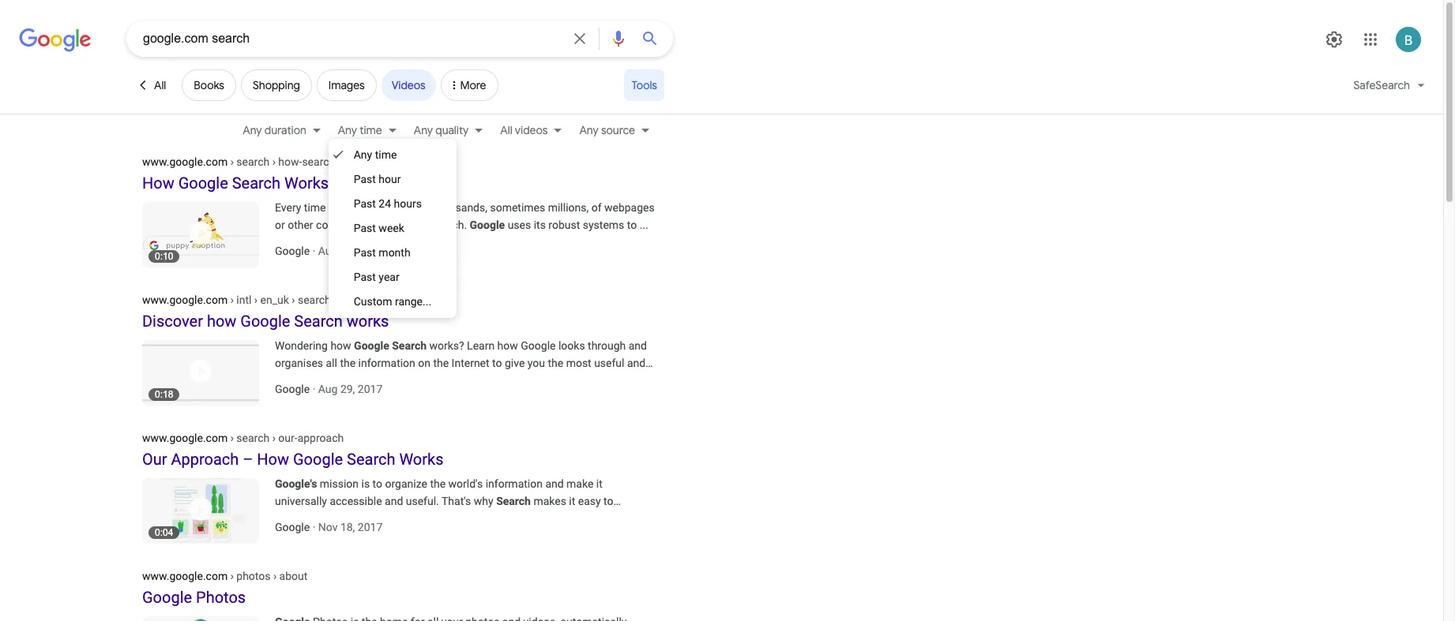 Task type: vqa. For each thing, say whether or not it's contained in the screenshot.
the Explore to the bottom
no



Task type: locate. For each thing, give the bounding box(es) containing it.
broad
[[328, 513, 356, 526]]

how up the 'all'
[[331, 340, 351, 352]]

2017 right 18,
[[358, 522, 383, 534]]

past left ,
[[354, 198, 376, 210]]

1 vertical spatial none text field
[[142, 432, 344, 445]]

1 vertical spatial a
[[319, 513, 325, 526]]

search inside text field
[[237, 156, 270, 168]]

a left broad
[[319, 513, 325, 526]]

past for past year
[[354, 271, 376, 284]]

2 none text field from the top
[[142, 432, 344, 445]]

None search field
[[0, 20, 673, 57]]

time
[[360, 123, 382, 138], [375, 149, 397, 161], [304, 202, 326, 214]]

› left how-
[[272, 156, 276, 168]]

clear image
[[571, 21, 590, 56]]

0 horizontal spatial all
[[154, 78, 166, 92]]

information
[[358, 357, 416, 370], [486, 478, 543, 491]]

www.google.com up approach
[[142, 432, 228, 445]]

› left "photos"
[[230, 571, 234, 583]]

past hour
[[354, 173, 401, 186]]

past week link
[[329, 217, 457, 241]]

to right easy
[[604, 496, 614, 508]]

search-
[[302, 156, 338, 168]]

0 vertical spatial time
[[360, 123, 382, 138]]

any inside 'dropdown button'
[[338, 123, 357, 138]]

discover
[[275, 513, 317, 526]]

· for google
[[313, 522, 316, 534]]

it right 'make'
[[597, 478, 603, 491]]

the left most
[[548, 357, 564, 370]]

0 horizontal spatial works
[[285, 174, 329, 193]]

past for past month
[[354, 247, 376, 259]]

www.google.com › search › how-search-works
[[142, 156, 368, 168]]

past left hour
[[354, 173, 376, 186]]

0:18
[[155, 390, 173, 401]]

2 · from the top
[[313, 383, 316, 396]]

1 www.google.com from the top
[[142, 156, 228, 168]]

1 vertical spatial it
[[569, 496, 576, 508]]

past for past week
[[354, 222, 376, 235]]

all left videos
[[501, 123, 513, 138]]

(0.32 seconds)
[[287, 134, 366, 149]]

how-
[[278, 156, 302, 168]]

the right the 'all'
[[340, 357, 356, 370]]

none text field up –
[[142, 432, 344, 445]]

none text field › search › our-approach
[[142, 432, 344, 445]]

any up search-
[[338, 123, 357, 138]]

www.google.com up the google photos
[[142, 571, 228, 583]]

and right the 'useful'
[[627, 357, 646, 370]]

any inside dropdown button
[[580, 123, 599, 138]]

0:04
[[155, 528, 173, 539]]

0 vertical spatial none text field
[[142, 155, 368, 168]]

1 horizontal spatial a
[[424, 219, 430, 232]]

photos
[[196, 589, 246, 608]]

time up the any time "radio item"
[[360, 123, 382, 138]]

books link
[[182, 70, 236, 101]]

1 vertical spatial ·
[[313, 383, 316, 396]]

world's
[[449, 478, 483, 491]]

2 horizontal spatial to
[[604, 496, 614, 508]]

none text field up how google search works
[[142, 155, 368, 168]]

you right 'give'
[[528, 357, 545, 370]]

2 aug from the top
[[318, 383, 338, 396]]

safesearch button
[[1345, 70, 1435, 108]]

how
[[207, 312, 237, 331], [331, 340, 351, 352], [498, 340, 518, 352]]

relevant ...
[[275, 375, 326, 387]]

0 vertical spatial how
[[142, 174, 174, 193]]

none text field for google
[[142, 155, 368, 168]]

› right intl
[[254, 294, 258, 307]]

2 none text field from the top
[[142, 570, 308, 583]]

duration
[[265, 123, 306, 138]]

any time
[[338, 123, 382, 138], [354, 149, 397, 161]]

to left 'give'
[[492, 357, 502, 370]]

useful.
[[406, 496, 439, 508]]

to inside makes it easy to discover a broad range ...
[[604, 496, 614, 508]]

1 horizontal spatial it
[[597, 478, 603, 491]]

any time radio item
[[329, 143, 457, 168]]

0 vertical spatial any time
[[338, 123, 382, 138]]

5 past from the top
[[354, 271, 376, 284]]

www.google.com up how google search works
[[142, 156, 228, 168]]

0 vertical spatial none text field
[[142, 293, 423, 307]]

1 vertical spatial none text field
[[142, 570, 308, 583]]

0 horizontal spatial information
[[358, 357, 416, 370]]

1 horizontal spatial to
[[492, 357, 502, 370]]

any left quality
[[414, 123, 433, 138]]

to right is
[[373, 478, 383, 491]]

you up content at the top left of the page
[[329, 202, 346, 214]]

search down › intl › en_uk › search › howsearchworks text box
[[294, 312, 343, 331]]

custom range... menu item
[[354, 296, 432, 308]]

works
[[338, 156, 368, 168], [347, 312, 389, 331]]

how up 'give'
[[498, 340, 518, 352]]

any inside 'dropdown button'
[[243, 123, 262, 138]]

2 past from the top
[[354, 198, 376, 210]]

aug left 29,
[[318, 383, 338, 396]]

1 horizontal spatial how
[[257, 450, 289, 469]]

every time you search
[[275, 202, 383, 214]]

0 vertical spatial to
[[492, 357, 502, 370]]

how down › search › our-approach text box
[[257, 450, 289, 469]]

of
[[592, 202, 602, 214]]

(0.32
[[290, 134, 315, 149]]

how down intl
[[207, 312, 237, 331]]

past for past 24 hours
[[354, 198, 376, 210]]

1 past from the top
[[354, 173, 376, 186]]

works down '› search › how-search-works' text box
[[285, 174, 329, 193]]

1 2017 from the top
[[358, 383, 383, 396]]

1 vertical spatial works
[[399, 450, 444, 469]]

past 24 hours link
[[329, 192, 457, 217]]

quality
[[436, 123, 469, 138]]

search
[[232, 174, 281, 193], [294, 312, 343, 331], [392, 340, 427, 352], [347, 450, 396, 469], [496, 496, 531, 508]]

the up useful.
[[430, 478, 446, 491]]

0 vertical spatial all
[[154, 78, 166, 92]]

2017 right 29,
[[358, 383, 383, 396]]

intl
[[237, 294, 252, 307]]

2017 for google
[[358, 522, 383, 534]]

how up 0:10 link
[[142, 174, 174, 193]]

, there are thousands, sometimes millions, of webpages or other content that might be a match.
[[275, 202, 655, 232]]

0 vertical spatial you
[[329, 202, 346, 214]]

through
[[588, 340, 626, 352]]

seconds)
[[318, 134, 363, 149]]

past hour link
[[329, 168, 457, 192]]

it
[[597, 478, 603, 491], [569, 496, 576, 508]]

be
[[409, 219, 422, 232]]

search up how google search works
[[237, 156, 270, 168]]

1 vertical spatial you
[[528, 357, 545, 370]]

none text field for photos
[[142, 570, 308, 583]]

3 www.google.com from the top
[[142, 432, 228, 445]]

its
[[534, 219, 546, 232]]

0 horizontal spatial to
[[373, 478, 383, 491]]

1 horizontal spatial works
[[399, 450, 444, 469]]

it inside mission is to organize the world's information and make it universally accessible and useful. that's why
[[597, 478, 603, 491]]

any down any time 'dropdown button'
[[354, 149, 372, 161]]

3 · from the top
[[313, 522, 316, 534]]

1 vertical spatial time
[[375, 149, 397, 161]]

search up 'on'
[[392, 340, 427, 352]]

none text field up photos
[[142, 570, 308, 583]]

0 vertical spatial a
[[424, 219, 430, 232]]

how for discover
[[207, 312, 237, 331]]

0 vertical spatial it
[[597, 478, 603, 491]]

aug left 16,
[[318, 245, 338, 258]]

more button
[[441, 70, 498, 107]]

all left books link
[[154, 78, 166, 92]]

0 horizontal spatial how
[[207, 312, 237, 331]]

· down other
[[313, 245, 316, 258]]

custom range...
[[354, 296, 432, 308]]

www.google.com up discover
[[142, 294, 228, 307]]

4 past from the top
[[354, 247, 376, 259]]

2 www.google.com from the top
[[142, 294, 228, 307]]

0 vertical spatial works
[[338, 156, 368, 168]]

organises
[[275, 357, 323, 370]]

· down organises
[[313, 383, 316, 396]]

videos
[[392, 78, 426, 92]]

1 horizontal spatial you
[[528, 357, 545, 370]]

videos
[[515, 123, 548, 138]]

past month link
[[329, 241, 457, 266]]

1 horizontal spatial how
[[331, 340, 351, 352]]

works down custom
[[347, 312, 389, 331]]

1 none text field from the top
[[142, 155, 368, 168]]

time inside 'dropdown button'
[[360, 123, 382, 138]]

any time inside 'dropdown button'
[[338, 123, 382, 138]]

none text field up discover how google search works at the left
[[142, 293, 423, 307]]

range...
[[395, 296, 432, 308]]

0 vertical spatial information
[[358, 357, 416, 370]]

0 horizontal spatial you
[[329, 202, 346, 214]]

www.google.com for google
[[142, 571, 228, 583]]

millions,
[[548, 202, 589, 214]]

a inside the , there are thousands, sometimes millions, of webpages or other content that might be a match.
[[424, 219, 430, 232]]

none text field › photos › about
[[142, 570, 308, 583]]

any
[[243, 123, 262, 138], [338, 123, 357, 138], [414, 123, 433, 138], [580, 123, 599, 138], [354, 149, 372, 161]]

2 vertical spatial to
[[604, 496, 614, 508]]

menu
[[329, 139, 457, 318]]

match.
[[433, 219, 467, 232]]

it inside makes it easy to discover a broad range ...
[[569, 496, 576, 508]]

› left custom
[[334, 294, 337, 307]]

how inside the works? learn how google looks through and organises all the information on the internet to give you the most useful and relevant ...
[[498, 340, 518, 352]]

time up other
[[304, 202, 326, 214]]

2 horizontal spatial how
[[498, 340, 518, 352]]

3 past from the top
[[354, 222, 376, 235]]

google down universally
[[275, 522, 310, 534]]

0 horizontal spatial it
[[569, 496, 576, 508]]

1 vertical spatial all
[[501, 123, 513, 138]]

›
[[230, 156, 234, 168], [272, 156, 276, 168], [230, 294, 234, 307], [254, 294, 258, 307], [292, 294, 295, 307], [334, 294, 337, 307], [230, 432, 234, 445], [272, 432, 276, 445], [230, 571, 234, 583], [273, 571, 277, 583]]

1 vertical spatial aug
[[318, 383, 338, 396]]

None text field
[[142, 293, 423, 307], [142, 432, 344, 445]]

to inside the works? learn how google looks through and organises all the information on the internet to give you the most useful and relevant ...
[[492, 357, 502, 370]]

0 vertical spatial aug
[[318, 245, 338, 258]]

every
[[275, 202, 301, 214]]

google image
[[19, 28, 92, 52]]

google left uses
[[470, 219, 505, 232]]

· left nov
[[313, 522, 316, 534]]

any up '› search › how-search-works' text field
[[243, 123, 262, 138]]

all
[[154, 78, 166, 92], [501, 123, 513, 138]]

a inside makes it easy to discover a broad range ...
[[319, 513, 325, 526]]

1 none text field from the top
[[142, 293, 423, 307]]

1 horizontal spatial all
[[501, 123, 513, 138]]

1 vertical spatial information
[[486, 478, 543, 491]]

any quality
[[414, 123, 469, 138]]

easy
[[578, 496, 601, 508]]

any for any time 'dropdown button'
[[338, 123, 357, 138]]

any time up the any time "radio item"
[[338, 123, 382, 138]]

wondering
[[275, 340, 328, 352]]

google down organises
[[275, 383, 310, 396]]

0:18 link
[[142, 337, 275, 406]]

information inside the works? learn how google looks through and organises all the information on the internet to give you the most useful and relevant ...
[[358, 357, 416, 370]]

0 vertical spatial ·
[[313, 245, 316, 258]]

it left easy
[[569, 496, 576, 508]]

google
[[178, 174, 228, 193], [470, 219, 505, 232], [275, 245, 310, 258], [240, 312, 290, 331], [354, 340, 389, 352], [521, 340, 556, 352], [275, 383, 310, 396], [293, 450, 343, 469], [275, 522, 310, 534], [142, 589, 192, 608]]

and right the through
[[629, 340, 647, 352]]

1 aug from the top
[[318, 245, 338, 258]]

past up 2021
[[354, 222, 376, 235]]

1 vertical spatial any time
[[354, 149, 397, 161]]

works?
[[430, 340, 464, 352]]

tools
[[632, 78, 658, 92]]

2 vertical spatial ·
[[313, 522, 316, 534]]

a right be
[[424, 219, 430, 232]]

google up 'give'
[[521, 340, 556, 352]]

past left year at the left of the page
[[354, 271, 376, 284]]

make
[[567, 478, 594, 491]]

navigation containing any duration
[[0, 119, 1444, 145]]

0 vertical spatial works
[[285, 174, 329, 193]]

how for wondering
[[331, 340, 351, 352]]

time up hour
[[375, 149, 397, 161]]

past up past year
[[354, 247, 376, 259]]

you inside the works? learn how google looks through and organises all the information on the internet to give you the most useful and relevant ...
[[528, 357, 545, 370]]

29,
[[341, 383, 355, 396]]

any duration
[[243, 123, 306, 138]]

1 vertical spatial 2017
[[358, 522, 383, 534]]

and
[[629, 340, 647, 352], [627, 357, 646, 370], [546, 478, 564, 491], [385, 496, 403, 508]]

google down en_uk
[[240, 312, 290, 331]]

1 vertical spatial works
[[347, 312, 389, 331]]

on
[[418, 357, 431, 370]]

organize
[[385, 478, 427, 491]]

any left source
[[580, 123, 599, 138]]

images link
[[317, 70, 377, 101]]

4 www.google.com from the top
[[142, 571, 228, 583]]

information up why in the left bottom of the page
[[486, 478, 543, 491]]

1 horizontal spatial information
[[486, 478, 543, 491]]

all inside "dropdown button"
[[501, 123, 513, 138]]

there
[[387, 202, 413, 214]]

www.google.com › search › our-approach
[[142, 432, 344, 445]]

2 2017 from the top
[[358, 522, 383, 534]]

how google search works
[[142, 174, 329, 193]]

about
[[279, 571, 308, 583]]

works down seconds)
[[338, 156, 368, 168]]

0 vertical spatial 2017
[[358, 383, 383, 396]]

navigation
[[0, 119, 1444, 145]]

any inside "radio item"
[[354, 149, 372, 161]]

› left about
[[273, 571, 277, 583]]

year
[[379, 271, 400, 284]]

content
[[316, 219, 354, 232]]

works up organize at the bottom of page
[[399, 450, 444, 469]]

› left our-
[[272, 432, 276, 445]]

www.google.com for how
[[142, 156, 228, 168]]

none text field for google
[[142, 293, 423, 307]]

internet
[[452, 357, 490, 370]]

information left 'on'
[[358, 357, 416, 370]]

any time up past hour
[[354, 149, 397, 161]]

0 horizontal spatial a
[[319, 513, 325, 526]]

search right why in the left bottom of the page
[[496, 496, 531, 508]]

None text field
[[142, 155, 368, 168], [142, 570, 308, 583]]

none text field for –
[[142, 432, 344, 445]]

any inside dropdown button
[[414, 123, 433, 138]]

› search › our-approach text field
[[228, 432, 344, 445]]

the
[[340, 357, 356, 370], [433, 357, 449, 370], [548, 357, 564, 370], [430, 478, 446, 491]]

24
[[379, 198, 391, 210]]

how
[[142, 174, 174, 193], [257, 450, 289, 469]]

1 vertical spatial to
[[373, 478, 383, 491]]



Task type: describe. For each thing, give the bounding box(es) containing it.
www.google.com › intl › en_uk › search › howsearchworks
[[142, 294, 423, 307]]

the right 'on'
[[433, 357, 449, 370]]

more
[[460, 78, 486, 92]]

all link
[[126, 70, 177, 101]]

any for any source dropdown button
[[580, 123, 599, 138]]

0 horizontal spatial how
[[142, 174, 174, 193]]

sometimes
[[490, 202, 545, 214]]

any source
[[580, 123, 635, 138]]

google up the google photos by . play on google. 2 seconds. sep 29, 2011
[[142, 589, 192, 608]]

google · nov 18, 2017
[[275, 522, 383, 534]]

and down organize at the bottom of page
[[385, 496, 403, 508]]

18,
[[341, 522, 355, 534]]

most
[[566, 357, 592, 370]]

is
[[362, 478, 370, 491]]

and up makes
[[546, 478, 564, 491]]

–
[[243, 450, 253, 469]]

might
[[378, 219, 407, 232]]

approach
[[298, 432, 344, 445]]

google down other
[[275, 245, 310, 258]]

search up that
[[349, 202, 383, 214]]

nov
[[318, 522, 338, 534]]

safesearch
[[1354, 78, 1411, 92]]

information inside mission is to organize the world's information and make it universally accessible and useful. that's why
[[486, 478, 543, 491]]

photos
[[237, 571, 271, 583]]

› photos › about text field
[[228, 571, 308, 583]]

works? learn how google looks through and organises all the information on the internet to give you the most useful and relevant ...
[[275, 340, 647, 387]]

google's
[[275, 478, 317, 491]]

search by voice image
[[609, 29, 628, 48]]

none text field › intl › en_uk › search › howsearchworks
[[142, 293, 423, 307]]

universally
[[275, 496, 327, 508]]

search down the www.google.com › search › how-search-works
[[232, 174, 281, 193]]

past year link
[[329, 266, 457, 290]]

1 vertical spatial how
[[257, 450, 289, 469]]

the inside mission is to organize the world's information and make it universally accessible and useful. that's why
[[430, 478, 446, 491]]

videos link
[[381, 70, 436, 101]]

time inside "radio item"
[[375, 149, 397, 161]]

search right en_uk
[[298, 294, 331, 307]]

all for all videos
[[501, 123, 513, 138]]

past for past hour
[[354, 173, 376, 186]]

webpages
[[605, 202, 655, 214]]

google photos by . play on google. 2 seconds. sep 29, 2011 image
[[142, 617, 259, 622]]

our-
[[278, 432, 298, 445]]

images
[[329, 78, 365, 92]]

robust
[[549, 219, 580, 232]]

accessible
[[330, 496, 382, 508]]

works inside text field
[[338, 156, 368, 168]]

shopping link
[[241, 70, 312, 101]]

any time button
[[329, 122, 404, 139]]

any time inside "radio item"
[[354, 149, 397, 161]]

that
[[356, 219, 376, 232]]

· for works
[[313, 383, 316, 396]]

hour
[[379, 173, 401, 186]]

all videos
[[501, 123, 548, 138]]

any for any quality dropdown button on the left top
[[414, 123, 433, 138]]

google up 0:10 link
[[178, 174, 228, 193]]

looks
[[559, 340, 585, 352]]

google · aug 29, 2017
[[275, 383, 383, 396]]

› search › how-search-works text field
[[228, 156, 368, 168]]

discover how google search works
[[142, 312, 389, 331]]

menu containing any time
[[329, 139, 457, 318]]

0:04 link
[[142, 476, 275, 545]]

› up approach
[[230, 432, 234, 445]]

,
[[383, 202, 385, 214]]

or
[[275, 219, 285, 232]]

other
[[288, 219, 313, 232]]

2 vertical spatial time
[[304, 202, 326, 214]]

www.google.com › photos › about
[[142, 571, 308, 583]]

any quality button
[[404, 122, 491, 139]]

our
[[142, 450, 167, 469]]

2021
[[358, 245, 383, 258]]

www.google.com for discover
[[142, 294, 228, 307]]

makes
[[534, 496, 567, 508]]

more filters element
[[460, 78, 486, 92]]

past week
[[354, 222, 404, 235]]

search up –
[[237, 432, 270, 445]]

search up is
[[347, 450, 396, 469]]

approach
[[171, 450, 239, 469]]

that's
[[442, 496, 471, 508]]

www.google.com for our
[[142, 432, 228, 445]]

google · aug 16, 2021
[[275, 245, 383, 258]]

books
[[194, 78, 224, 92]]

custom
[[354, 296, 392, 308]]

none text field '› search › how-search-works'
[[142, 155, 368, 168]]

1 · from the top
[[313, 245, 316, 258]]

past year
[[354, 271, 400, 284]]

range ...
[[359, 513, 398, 526]]

› left intl
[[230, 294, 234, 307]]

systems
[[583, 219, 625, 232]]

google down custom
[[354, 340, 389, 352]]

0:10
[[155, 251, 173, 262]]

google inside the works? learn how google looks through and organises all the information on the internet to give you the most useful and relevant ...
[[521, 340, 556, 352]]

› intl › en_uk › search › howsearchworks text field
[[228, 294, 423, 307]]

aug for search
[[318, 383, 338, 396]]

all videos button
[[491, 122, 570, 139]]

all
[[326, 357, 337, 370]]

google photos
[[142, 589, 246, 608]]

any source button
[[570, 122, 658, 139]]

howsearchworks
[[340, 294, 423, 307]]

any for any duration 'dropdown button'
[[243, 123, 262, 138]]

google down approach
[[293, 450, 343, 469]]

shopping
[[253, 78, 300, 92]]

why
[[474, 496, 494, 508]]

16,
[[341, 245, 355, 258]]

mission
[[320, 478, 359, 491]]

all for all
[[154, 78, 166, 92]]

learn
[[467, 340, 495, 352]]

aug for works
[[318, 245, 338, 258]]

past 24 hours
[[354, 198, 422, 210]]

› up how google search works
[[230, 156, 234, 168]]

thousands,
[[434, 202, 488, 214]]

give
[[505, 357, 525, 370]]

Search search field
[[143, 30, 564, 50]]

to inside mission is to organize the world's information and make it universally accessible and useful. that's why
[[373, 478, 383, 491]]

week
[[379, 222, 404, 235]]

2017 for works
[[358, 383, 383, 396]]

› right en_uk
[[292, 294, 295, 307]]



